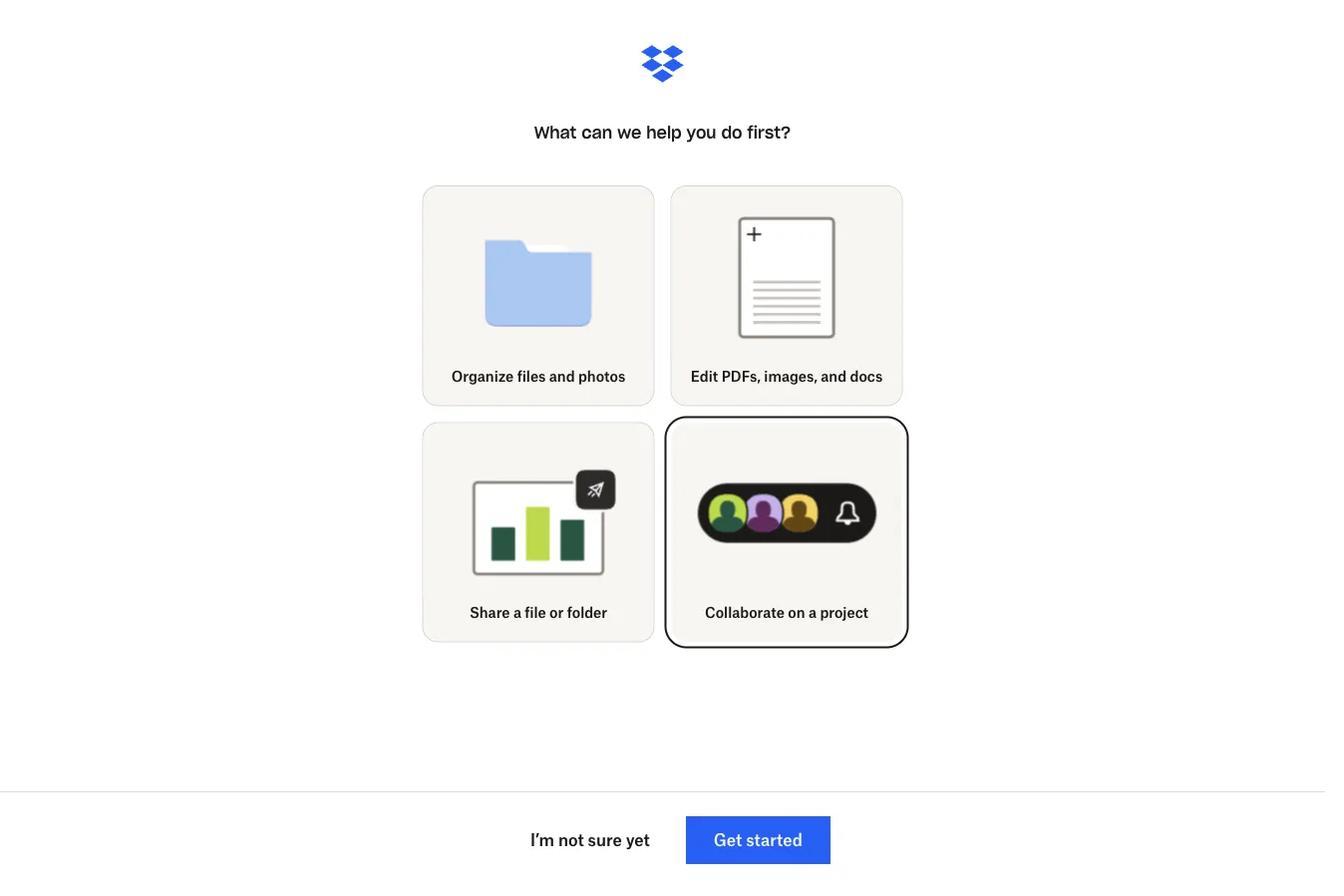 Task type: vqa. For each thing, say whether or not it's contained in the screenshot.
files in the "Upload files and folders to edit, share, sign, and more."
yes



Task type: describe. For each thing, give the bounding box(es) containing it.
drop
[[701, 790, 734, 807]]

to for install
[[728, 404, 739, 419]]

create folder
[[595, 127, 676, 143]]

photos
[[578, 368, 626, 385]]

organize
[[452, 368, 514, 385]]

and left photos
[[549, 368, 575, 385]]

i'm
[[531, 831, 555, 850]]

pdfs,
[[722, 368, 761, 385]]

sure
[[588, 831, 622, 850]]

stay
[[624, 424, 648, 439]]

upload files and folders to edit, share, sign, and more.
[[299, 404, 567, 439]]

started for get started with dropbox
[[307, 183, 355, 200]]

more.
[[299, 424, 331, 439]]

sign,
[[515, 404, 542, 419]]

organize files and photos
[[452, 368, 626, 385]]

collaborate
[[705, 604, 785, 621]]

2 a from the left
[[809, 604, 817, 621]]

upload
[[819, 790, 864, 807]]

images,
[[764, 368, 818, 385]]

get started button
[[686, 817, 831, 865]]

get started with dropbox
[[279, 183, 448, 200]]

starred
[[381, 570, 424, 585]]

create
[[595, 127, 637, 143]]

file
[[525, 604, 546, 621]]

get for get started with dropbox
[[279, 183, 304, 200]]

folder inside button
[[640, 127, 676, 143]]

install
[[624, 404, 659, 419]]

files for photos
[[517, 368, 546, 385]]

yet
[[626, 831, 650, 850]]

what
[[534, 122, 577, 143]]

record
[[747, 127, 791, 143]]

record button
[[734, 80, 870, 156]]

to for drop
[[802, 790, 815, 807]]

project
[[820, 604, 869, 621]]

synced.
[[651, 424, 694, 439]]

not
[[559, 831, 584, 850]]

drop files here to upload
[[701, 790, 864, 807]]

and left docs
[[821, 368, 847, 385]]

on for collaborate
[[788, 604, 805, 621]]

what can we help you do first? dialog
[[0, 0, 1326, 889]]

desktop
[[680, 404, 725, 419]]

edit,
[[451, 404, 475, 419]]



Task type: locate. For each thing, give the bounding box(es) containing it.
i'm not sure yet
[[531, 831, 650, 850]]

to inside install on desktop to work on files offline and stay synced.
[[728, 404, 739, 419]]

create folder button
[[582, 80, 718, 156]]

help
[[646, 122, 682, 143]]

docs
[[850, 368, 883, 385]]

and
[[549, 368, 575, 385], [821, 368, 847, 385], [370, 404, 391, 419], [545, 404, 567, 419], [857, 404, 878, 419]]

files up sign, on the left top of the page
[[517, 368, 546, 385]]

1 vertical spatial folder
[[567, 604, 607, 621]]

and right offline
[[857, 404, 878, 419]]

to inside upload files and folders to edit, share, sign, and more.
[[436, 404, 447, 419]]

you
[[687, 122, 717, 143]]

started left with
[[307, 183, 355, 200]]

files left here
[[738, 790, 765, 807]]

files inside install on desktop to work on files offline and stay synced.
[[791, 404, 815, 419]]

collaborate on a project
[[705, 604, 869, 621]]

and left folders
[[370, 404, 391, 419]]

files inside upload files and folders to edit, share, sign, and more.
[[343, 404, 367, 419]]

get
[[279, 183, 304, 200], [714, 831, 742, 850]]

0 vertical spatial started
[[307, 183, 355, 200]]

we
[[618, 122, 642, 143]]

files for to
[[738, 790, 765, 807]]

get for get started
[[714, 831, 742, 850]]

1 horizontal spatial to
[[728, 404, 739, 419]]

share,
[[479, 404, 512, 419]]

1 horizontal spatial started
[[746, 831, 803, 850]]

what can we help you do first?
[[534, 122, 791, 143]]

i'm not sure yet button
[[503, 817, 678, 865]]

to right here
[[802, 790, 815, 807]]

1 horizontal spatial a
[[809, 604, 817, 621]]

upload
[[299, 404, 340, 419]]

0 vertical spatial get
[[279, 183, 304, 200]]

1 vertical spatial get
[[714, 831, 742, 850]]

started for get started
[[746, 831, 803, 850]]

to
[[436, 404, 447, 419], [728, 404, 739, 419], [802, 790, 815, 807]]

to left edit,
[[436, 404, 447, 419]]

1 horizontal spatial get
[[714, 831, 742, 850]]

folder inside what can we help you do first? dialog
[[567, 604, 607, 621]]

0 vertical spatial folder
[[640, 127, 676, 143]]

and right sign, on the left top of the page
[[545, 404, 567, 419]]

files inside what can we help you do first? dialog
[[517, 368, 546, 385]]

to left "work" on the top right
[[728, 404, 739, 419]]

or
[[550, 604, 564, 621]]

on for install
[[663, 404, 677, 419]]

0 horizontal spatial folder
[[567, 604, 607, 621]]

files
[[517, 368, 546, 385], [343, 404, 367, 419], [791, 404, 815, 419], [738, 790, 765, 807]]

here
[[769, 790, 798, 807]]

edit
[[691, 368, 718, 385]]

0 horizontal spatial to
[[436, 404, 447, 419]]

0 horizontal spatial started
[[307, 183, 355, 200]]

1 a from the left
[[514, 604, 522, 621]]

first?
[[747, 122, 791, 143]]

folder
[[640, 127, 676, 143], [567, 604, 607, 621]]

work
[[743, 404, 771, 419]]

a
[[514, 604, 522, 621], [809, 604, 817, 621]]

on left project at the bottom right of the page
[[788, 604, 805, 621]]

dropbox
[[392, 183, 448, 200]]

with
[[359, 183, 388, 200]]

get down the drop at the bottom of page
[[714, 831, 742, 850]]

edit pdfs, images, and docs
[[691, 368, 883, 385]]

do
[[722, 122, 743, 143]]

files for folders
[[343, 404, 367, 419]]

get started
[[714, 831, 803, 850]]

get inside button
[[714, 831, 742, 850]]

started
[[307, 183, 355, 200], [746, 831, 803, 850]]

a left file
[[514, 604, 522, 621]]

get left with
[[279, 183, 304, 200]]

and inside install on desktop to work on files offline and stay synced.
[[857, 404, 878, 419]]

offline
[[818, 404, 854, 419]]

on
[[663, 404, 677, 419], [774, 404, 788, 419], [788, 604, 805, 621]]

1 horizontal spatial folder
[[640, 127, 676, 143]]

2 horizontal spatial to
[[802, 790, 815, 807]]

files right upload
[[343, 404, 367, 419]]

folders
[[394, 404, 433, 419]]

started inside button
[[746, 831, 803, 850]]

0 horizontal spatial a
[[514, 604, 522, 621]]

share a file or folder
[[470, 604, 607, 621]]

on up synced. in the top of the page
[[663, 404, 677, 419]]

files left offline
[[791, 404, 815, 419]]

starred button
[[365, 562, 440, 593]]

a left project at the bottom right of the page
[[809, 604, 817, 621]]

1 vertical spatial started
[[746, 831, 803, 850]]

on inside what can we help you do first? dialog
[[788, 604, 805, 621]]

can
[[582, 122, 613, 143]]

share
[[470, 604, 510, 621]]

started down drop files here to upload
[[746, 831, 803, 850]]

on right "work" on the top right
[[774, 404, 788, 419]]

install on desktop to work on files offline and stay synced.
[[624, 404, 878, 439]]

0 horizontal spatial get
[[279, 183, 304, 200]]



